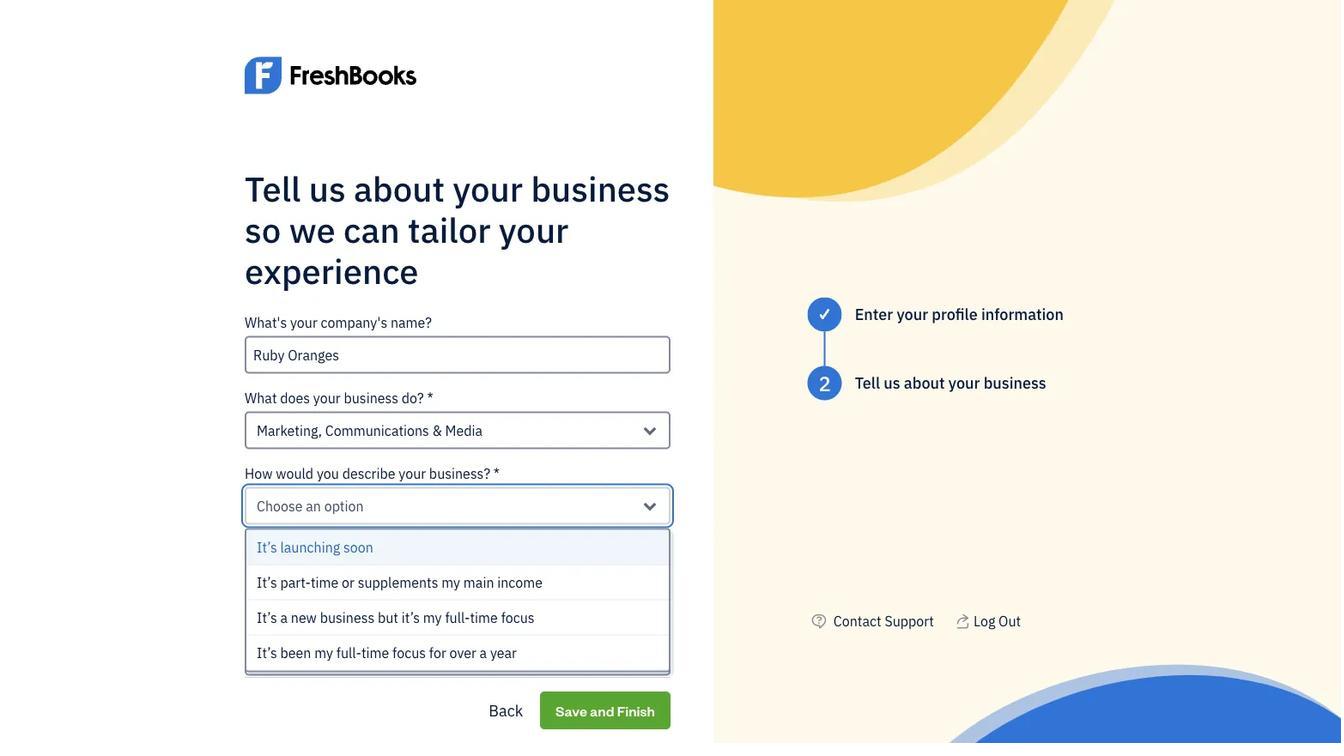 Task type: vqa. For each thing, say whether or not it's contained in the screenshot.
third It's from the bottom
yes



Task type: describe. For each thing, give the bounding box(es) containing it.
business?
[[429, 465, 490, 483]]

it
[[339, 616, 347, 634]]

do?
[[402, 389, 424, 407]]

how for how would you describe your business? *
[[245, 465, 273, 483]]

1 choose an option field from the top
[[245, 488, 671, 525]]

what's for what's your estimated revenue this year?
[[245, 540, 287, 558]]

how for how long does it take to complete your services? *
[[245, 616, 273, 634]]

support image
[[808, 612, 831, 632]]

back button
[[475, 694, 537, 728]]

what's for what's your company's name?
[[245, 314, 287, 332]]

to for bill
[[409, 692, 421, 710]]

revenue
[[386, 540, 436, 558]]

save
[[556, 702, 587, 720]]

&
[[433, 422, 442, 440]]

time inside 'option'
[[470, 609, 498, 627]]

it's a new business but it's my full-time focus option
[[247, 601, 669, 636]]

bill
[[424, 692, 443, 710]]

log
[[974, 613, 996, 631]]

us for tell us about your business so we can tailor your experience
[[309, 166, 346, 211]]

tell for tell us about your business so we can tailor your experience
[[245, 166, 301, 211]]

it's
[[402, 609, 420, 627]]

take
[[350, 616, 377, 634]]

customers?
[[477, 692, 549, 710]]

services?
[[488, 616, 545, 634]]

contact support link
[[834, 613, 934, 631]]

2 choose an option field from the top
[[245, 639, 671, 677]]

log out
[[974, 613, 1021, 631]]

freshbooks logo image
[[245, 31, 417, 120]]

it's part-time or supplements my main income
[[257, 574, 543, 592]]

but
[[378, 609, 398, 627]]

you for would
[[317, 465, 339, 483]]

describe
[[342, 465, 396, 483]]

it's for it's launching soon
[[257, 539, 277, 557]]

launching
[[280, 539, 340, 557]]

business inside tell us about your business so we can tailor your experience
[[531, 166, 670, 211]]

2 choose an option from the top
[[257, 649, 364, 667]]

my inside 'option'
[[423, 609, 442, 627]]

what do you currently use to bill your customers? *
[[245, 692, 558, 710]]

and
[[590, 702, 615, 720]]

1 vertical spatial does
[[306, 616, 336, 634]]

income
[[498, 574, 543, 592]]

it's part-time or supplements my main income option
[[247, 566, 669, 601]]

communications
[[325, 422, 429, 440]]

finish
[[617, 702, 655, 720]]

about for tell us about your business so we can tailor your experience
[[354, 166, 445, 211]]

tell us about your business so we can tailor your experience
[[245, 166, 670, 294]]

0 vertical spatial does
[[280, 389, 310, 407]]

profile
[[932, 304, 978, 325]]

tell for tell us about your business
[[855, 373, 880, 393]]

what for what do you currently use to bill your customers? *
[[245, 692, 277, 710]]

complete
[[396, 616, 454, 634]]

it's for it's part-time or supplements my main income
[[257, 574, 277, 592]]

currently
[[325, 692, 380, 710]]

full- inside "option"
[[337, 644, 362, 662]]

would
[[276, 465, 314, 483]]

out
[[999, 613, 1021, 631]]

over
[[450, 644, 477, 662]]

2 choose from the top
[[257, 649, 303, 667]]

part-
[[280, 574, 311, 592]]

logout image
[[955, 612, 971, 632]]

1 choose from the top
[[257, 498, 303, 516]]

it's for it's been my full-time focus for over a year
[[257, 644, 277, 662]]

* right business?
[[494, 465, 500, 483]]

save and finish button
[[540, 692, 671, 730]]

back
[[489, 701, 523, 721]]

new
[[291, 609, 317, 627]]



Task type: locate. For each thing, give the bounding box(es) containing it.
1 vertical spatial what's
[[245, 540, 287, 558]]

1 horizontal spatial tell
[[855, 373, 880, 393]]

focus down income
[[501, 609, 535, 627]]

0 vertical spatial us
[[309, 166, 346, 211]]

business
[[531, 166, 670, 211], [984, 373, 1047, 393], [344, 389, 399, 407], [320, 609, 375, 627]]

0 horizontal spatial about
[[354, 166, 445, 211]]

marketing, communications & media
[[257, 422, 483, 440]]

1 vertical spatial about
[[904, 373, 945, 393]]

my inside option
[[442, 574, 460, 592]]

0 vertical spatial you
[[317, 465, 339, 483]]

contact support
[[834, 613, 934, 631]]

it's left new
[[257, 609, 277, 627]]

time
[[311, 574, 339, 592], [470, 609, 498, 627], [362, 644, 389, 662]]

or
[[342, 574, 355, 592]]

1 choose an option from the top
[[257, 498, 364, 516]]

1 vertical spatial to
[[409, 692, 421, 710]]

company's
[[321, 314, 388, 332]]

0 vertical spatial my
[[442, 574, 460, 592]]

what's your company's name?
[[245, 314, 432, 332]]

0 vertical spatial how
[[245, 465, 273, 483]]

can
[[344, 208, 400, 252]]

do
[[280, 692, 296, 710]]

choose an option
[[257, 498, 364, 516], [257, 649, 364, 667]]

to for complete
[[380, 616, 393, 634]]

1 horizontal spatial full-
[[445, 609, 470, 627]]

it's launching soon option
[[247, 531, 669, 566]]

how left would
[[245, 465, 273, 483]]

it's
[[257, 539, 277, 557], [257, 574, 277, 592], [257, 609, 277, 627], [257, 644, 277, 662]]

2 an from the top
[[306, 649, 321, 667]]

time left or
[[311, 574, 339, 592]]

choose down long
[[257, 649, 303, 667]]

a inside 'option'
[[280, 609, 288, 627]]

time inside "option"
[[362, 644, 389, 662]]

tell
[[245, 166, 301, 211], [855, 373, 880, 393]]

for
[[429, 644, 446, 662]]

what's up 'part-'
[[245, 540, 287, 558]]

enter
[[855, 304, 893, 325]]

what
[[245, 389, 277, 407], [245, 692, 277, 710]]

how would you describe your business? *
[[245, 465, 500, 483]]

my right it's in the bottom left of the page
[[423, 609, 442, 627]]

1 how from the top
[[245, 465, 273, 483]]

a
[[280, 609, 288, 627], [480, 644, 487, 662]]

1 what's from the top
[[245, 314, 287, 332]]

enter your profile information
[[855, 304, 1064, 325]]

how left long
[[245, 616, 273, 634]]

been
[[280, 644, 311, 662]]

1 horizontal spatial a
[[480, 644, 487, 662]]

2 horizontal spatial time
[[470, 609, 498, 627]]

you right would
[[317, 465, 339, 483]]

it's inside "option"
[[257, 644, 277, 662]]

to left bill on the bottom left of page
[[409, 692, 421, 710]]

0 vertical spatial what
[[245, 389, 277, 407]]

Choose an option field
[[245, 488, 671, 525], [245, 639, 671, 677]]

contact
[[834, 613, 882, 631]]

full-
[[445, 609, 470, 627], [337, 644, 362, 662]]

we
[[289, 208, 336, 252]]

does
[[280, 389, 310, 407], [306, 616, 336, 634]]

so
[[245, 208, 281, 252]]

1 vertical spatial option
[[324, 649, 364, 667]]

0 vertical spatial option
[[324, 498, 364, 516]]

full- down "it"
[[337, 644, 362, 662]]

1 horizontal spatial us
[[884, 373, 901, 393]]

0 vertical spatial a
[[280, 609, 288, 627]]

1 horizontal spatial time
[[362, 644, 389, 662]]

what left do
[[245, 692, 277, 710]]

1 vertical spatial full-
[[337, 644, 362, 662]]

full- down it's part-time or supplements my main income option
[[445, 609, 470, 627]]

my
[[442, 574, 460, 592], [423, 609, 442, 627], [315, 644, 333, 662]]

an down would
[[306, 498, 321, 516]]

long
[[276, 616, 302, 634]]

0 vertical spatial time
[[311, 574, 339, 592]]

what's down experience
[[245, 314, 287, 332]]

this
[[439, 540, 462, 558]]

1 vertical spatial choose
[[257, 649, 303, 667]]

tell us about your business
[[855, 373, 1047, 393]]

option
[[324, 498, 364, 516], [324, 649, 364, 667]]

time down take
[[362, 644, 389, 662]]

it's been my full-time focus for over a year
[[257, 644, 517, 662]]

2 what from the top
[[245, 692, 277, 710]]

focus inside 'option'
[[501, 609, 535, 627]]

1 vertical spatial time
[[470, 609, 498, 627]]

focus inside "option"
[[393, 644, 426, 662]]

option down "it"
[[324, 649, 364, 667]]

log out button
[[955, 612, 1021, 632]]

about
[[354, 166, 445, 211], [904, 373, 945, 393]]

support
[[885, 613, 934, 631]]

0 vertical spatial tell
[[245, 166, 301, 211]]

experience
[[245, 249, 419, 294]]

choose an option field down it's a new business but it's my full-time focus 'option'
[[245, 639, 671, 677]]

about for tell us about your business
[[904, 373, 945, 393]]

it's left launching
[[257, 539, 277, 557]]

2 it's from the top
[[257, 574, 277, 592]]

0 horizontal spatial focus
[[393, 644, 426, 662]]

3 it's from the top
[[257, 609, 277, 627]]

supplements
[[358, 574, 438, 592]]

1 vertical spatial choose an option field
[[245, 639, 671, 677]]

choose
[[257, 498, 303, 516], [257, 649, 303, 667]]

1 vertical spatial choose an option
[[257, 649, 364, 667]]

my right been on the left of page
[[315, 644, 333, 662]]

0 vertical spatial an
[[306, 498, 321, 516]]

it's inside 'option'
[[257, 609, 277, 627]]

* right do? at the left bottom
[[427, 389, 433, 407]]

0 horizontal spatial a
[[280, 609, 288, 627]]

1 horizontal spatial focus
[[501, 609, 535, 627]]

what's your estimated revenue this year?
[[245, 540, 498, 558]]

it's for it's a new business but it's my full-time focus
[[257, 609, 277, 627]]

soon
[[344, 539, 373, 557]]

0 horizontal spatial us
[[309, 166, 346, 211]]

choose an option down long
[[257, 649, 364, 667]]

1 vertical spatial focus
[[393, 644, 426, 662]]

time inside option
[[311, 574, 339, 592]]

us inside tell us about your business so we can tailor your experience
[[309, 166, 346, 211]]

2 vertical spatial time
[[362, 644, 389, 662]]

1 vertical spatial what
[[245, 692, 277, 710]]

2 vertical spatial my
[[315, 644, 333, 662]]

* right customers?
[[552, 692, 558, 710]]

1 vertical spatial an
[[306, 649, 321, 667]]

0 horizontal spatial to
[[380, 616, 393, 634]]

1 vertical spatial my
[[423, 609, 442, 627]]

1 vertical spatial you
[[299, 692, 321, 710]]

my left main
[[442, 574, 460, 592]]

you
[[317, 465, 339, 483], [299, 692, 321, 710]]

us
[[309, 166, 346, 211], [884, 373, 901, 393]]

does left "it"
[[306, 616, 336, 634]]

0 vertical spatial choose an option
[[257, 498, 364, 516]]

0 vertical spatial focus
[[501, 609, 535, 627]]

marketing,
[[257, 422, 322, 440]]

0 vertical spatial what's
[[245, 314, 287, 332]]

my inside "option"
[[315, 644, 333, 662]]

1 it's from the top
[[257, 539, 277, 557]]

us down enter
[[884, 373, 901, 393]]

focus
[[501, 609, 535, 627], [393, 644, 426, 662]]

media
[[445, 422, 483, 440]]

0 vertical spatial choose
[[257, 498, 303, 516]]

a inside "option"
[[480, 644, 487, 662]]

1 an from the top
[[306, 498, 321, 516]]

does up marketing,
[[280, 389, 310, 407]]

it's launching soon
[[257, 539, 373, 557]]

what's
[[245, 314, 287, 332], [245, 540, 287, 558]]

1 vertical spatial how
[[245, 616, 273, 634]]

2 what's from the top
[[245, 540, 287, 558]]

it's a new business but it's my full-time focus
[[257, 609, 535, 627]]

0 vertical spatial full-
[[445, 609, 470, 627]]

it's left 'part-'
[[257, 574, 277, 592]]

what does your business do? *
[[245, 389, 433, 407]]

choose an option field down business?
[[245, 488, 671, 525]]

to
[[380, 616, 393, 634], [409, 692, 421, 710]]

an
[[306, 498, 321, 516], [306, 649, 321, 667]]

you right do
[[299, 692, 321, 710]]

focus left the for
[[393, 644, 426, 662]]

Marketing, Communications & Media field
[[245, 412, 671, 450]]

a left year
[[480, 644, 487, 662]]

it's been my full-time focus for over a year option
[[247, 636, 669, 671]]

tailor
[[408, 208, 491, 252]]

1 vertical spatial a
[[480, 644, 487, 662]]

1 horizontal spatial about
[[904, 373, 945, 393]]

option down describe
[[324, 498, 364, 516]]

use
[[383, 692, 405, 710]]

0 horizontal spatial tell
[[245, 166, 301, 211]]

save and finish
[[556, 702, 655, 720]]

an down new
[[306, 649, 321, 667]]

0 vertical spatial choose an option field
[[245, 488, 671, 525]]

what for what does your business do? *
[[245, 389, 277, 407]]

how long does it take to complete your services? *
[[245, 616, 555, 634]]

name?
[[391, 314, 432, 332]]

2 how from the top
[[245, 616, 273, 634]]

1 vertical spatial tell
[[855, 373, 880, 393]]

4 it's from the top
[[257, 644, 277, 662]]

1 horizontal spatial to
[[409, 692, 421, 710]]

about inside tell us about your business so we can tailor your experience
[[354, 166, 445, 211]]

* right services?
[[548, 616, 555, 634]]

us right so on the left
[[309, 166, 346, 211]]

time down main
[[470, 609, 498, 627]]

list box containing it's launching soon
[[247, 531, 669, 671]]

None text field
[[245, 336, 671, 374]]

information
[[982, 304, 1064, 325]]

0 vertical spatial about
[[354, 166, 445, 211]]

tell inside tell us about your business so we can tailor your experience
[[245, 166, 301, 211]]

1 what from the top
[[245, 389, 277, 407]]

year?
[[465, 540, 498, 558]]

main
[[464, 574, 494, 592]]

0 horizontal spatial time
[[311, 574, 339, 592]]

choose an option down would
[[257, 498, 364, 516]]

0 vertical spatial to
[[380, 616, 393, 634]]

a left new
[[280, 609, 288, 627]]

1 vertical spatial us
[[884, 373, 901, 393]]

0 horizontal spatial full-
[[337, 644, 362, 662]]

your
[[453, 166, 523, 211], [499, 208, 569, 252], [897, 304, 929, 325], [290, 314, 318, 332], [949, 373, 980, 393], [313, 389, 341, 407], [399, 465, 426, 483], [290, 540, 318, 558], [457, 616, 485, 634], [446, 692, 474, 710]]

list box
[[247, 531, 669, 671]]

business inside it's a new business but it's my full-time focus 'option'
[[320, 609, 375, 627]]

it's left been on the left of page
[[257, 644, 277, 662]]

how
[[245, 465, 273, 483], [245, 616, 273, 634]]

what up marketing,
[[245, 389, 277, 407]]

1 option from the top
[[324, 498, 364, 516]]

us for tell us about your business
[[884, 373, 901, 393]]

choose down would
[[257, 498, 303, 516]]

to right take
[[380, 616, 393, 634]]

*
[[427, 389, 433, 407], [494, 465, 500, 483], [548, 616, 555, 634], [552, 692, 558, 710]]

you for do
[[299, 692, 321, 710]]

estimated
[[321, 540, 383, 558]]

2 option from the top
[[324, 649, 364, 667]]

year
[[490, 644, 517, 662]]

full- inside 'option'
[[445, 609, 470, 627]]



